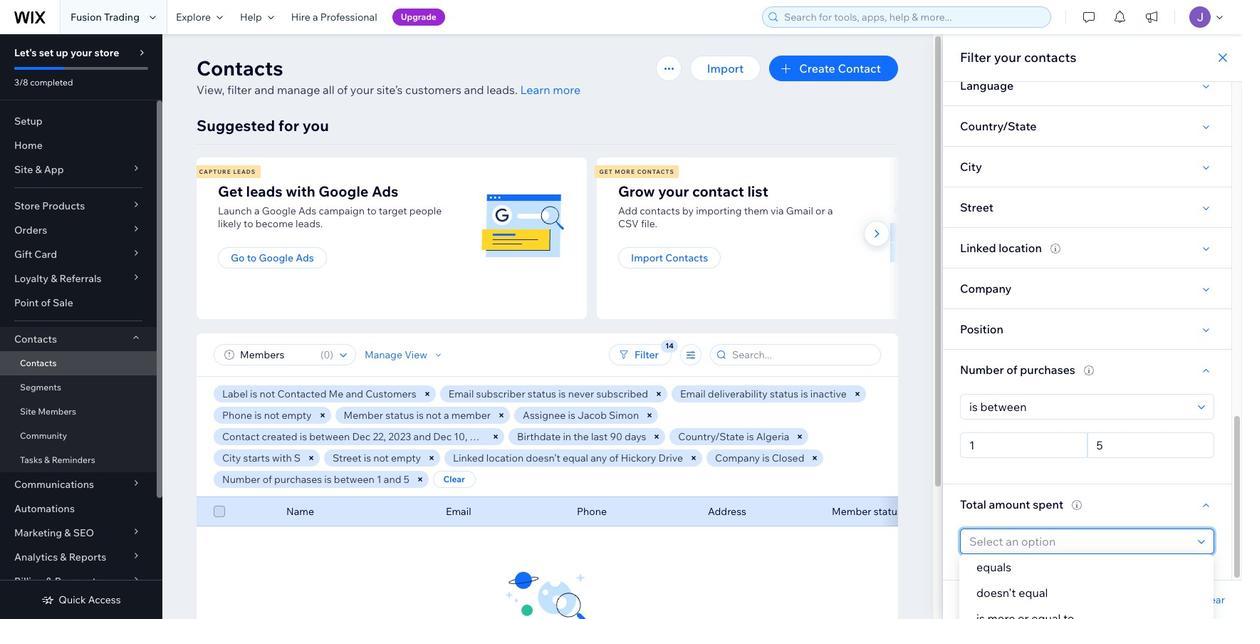 Task type: locate. For each thing, give the bounding box(es) containing it.
1 horizontal spatial street
[[960, 200, 994, 214]]

linked for linked location
[[960, 241, 996, 255]]

0 horizontal spatial purchases
[[274, 473, 322, 486]]

billing & payments button
[[0, 569, 157, 593]]

list box
[[960, 554, 1214, 619]]

company is closed
[[715, 452, 805, 464]]

0 vertical spatial filter
[[960, 49, 991, 66]]

not left member
[[426, 409, 441, 422]]

empty down contacted
[[282, 409, 312, 422]]

1 vertical spatial number
[[222, 473, 260, 486]]

0 horizontal spatial phone
[[222, 409, 252, 422]]

1 vertical spatial location
[[486, 452, 524, 464]]

site inside "link"
[[20, 406, 36, 417]]

1 vertical spatial purchases
[[274, 473, 322, 486]]

email for email deliverability status is inactive
[[680, 388, 706, 400]]

0 horizontal spatial clear
[[443, 474, 465, 484]]

5
[[404, 473, 409, 486]]

contacts
[[1024, 49, 1077, 66], [640, 204, 680, 217]]

in
[[563, 430, 571, 443]]

& right tasks on the left
[[44, 454, 50, 465]]

contact right create
[[838, 61, 881, 76]]

capture leads
[[199, 168, 256, 175]]

0 horizontal spatial contacts
[[640, 204, 680, 217]]

2023 right 22,
[[388, 430, 411, 443]]

filter
[[960, 49, 991, 66], [635, 348, 659, 361]]

1 dec from the left
[[352, 430, 371, 443]]

not up created
[[264, 409, 279, 422]]

2 select an option field from the top
[[965, 529, 1194, 553]]

equal down the
[[563, 452, 588, 464]]

of for point of sale
[[41, 296, 50, 309]]

of for number of purchases
[[1007, 363, 1018, 377]]

all
[[323, 83, 335, 97]]

number down starts
[[222, 473, 260, 486]]

linked location doesn't equal any of hickory drive
[[453, 452, 683, 464]]

1 horizontal spatial company
[[960, 281, 1012, 296]]

customers
[[405, 83, 461, 97]]

your up language
[[994, 49, 1021, 66]]

reports
[[69, 551, 106, 563]]

to inside button
[[247, 251, 257, 264]]

is left jacob
[[568, 409, 575, 422]]

0 horizontal spatial dec
[[352, 430, 371, 443]]

csv
[[618, 217, 639, 230]]

0 vertical spatial between
[[309, 430, 350, 443]]

clear
[[443, 474, 465, 484], [1201, 593, 1225, 606]]

1 vertical spatial filter
[[635, 348, 659, 361]]

member
[[451, 409, 491, 422]]

country/state for country/state
[[960, 119, 1037, 133]]

street is not empty
[[333, 452, 421, 464]]

14 filters applied
[[960, 593, 1041, 606]]

1 horizontal spatial contact
[[838, 61, 881, 76]]

up
[[56, 46, 68, 59]]

1 horizontal spatial phone
[[577, 505, 607, 518]]

0 horizontal spatial filter
[[635, 348, 659, 361]]

is
[[250, 388, 257, 400], [559, 388, 566, 400], [801, 388, 808, 400], [254, 409, 262, 422], [416, 409, 424, 422], [568, 409, 575, 422], [300, 430, 307, 443], [747, 430, 754, 443], [364, 452, 371, 464], [762, 452, 770, 464], [324, 473, 332, 486]]

filter inside button
[[635, 348, 659, 361]]

0 horizontal spatial clear button
[[433, 471, 476, 488]]

and right customers on the left top of page
[[464, 83, 484, 97]]

Search for tools, apps, help & more... field
[[780, 7, 1046, 27]]

of inside sidebar element
[[41, 296, 50, 309]]

2023 right the 10,
[[470, 430, 493, 443]]

app
[[44, 163, 64, 176]]

contacts down by
[[665, 251, 708, 264]]

leads.
[[487, 83, 518, 97], [296, 217, 323, 230]]

manage view
[[365, 348, 427, 361]]

contacts inside contacts view, filter and manage all of your site's customers and leads. learn more
[[197, 56, 283, 80]]

marketing & seo
[[14, 526, 94, 539]]

point of sale link
[[0, 291, 157, 315]]

1 horizontal spatial leads.
[[487, 83, 518, 97]]

not down 22,
[[373, 452, 389, 464]]

city for city
[[960, 160, 982, 174]]

2 vertical spatial google
[[259, 251, 294, 264]]

1 horizontal spatial empty
[[391, 452, 421, 464]]

0 vertical spatial country/state
[[960, 119, 1037, 133]]

import contacts button
[[618, 247, 721, 269]]

phone down 'any'
[[577, 505, 607, 518]]

country/state for country/state is algeria
[[678, 430, 745, 443]]

not for phone is not empty
[[264, 409, 279, 422]]

1 vertical spatial between
[[334, 473, 375, 486]]

a right 'hire'
[[313, 11, 318, 24]]

target
[[379, 204, 407, 217]]

is up starts
[[254, 409, 262, 422]]

to right likely
[[244, 217, 253, 230]]

1 vertical spatial company
[[715, 452, 760, 464]]

view,
[[197, 83, 225, 97]]

company for company is closed
[[715, 452, 760, 464]]

analytics & reports button
[[0, 545, 157, 569]]

a inside 'grow your contact list add contacts by importing them via gmail or a csv file.'
[[828, 204, 833, 217]]

number for number of purchases
[[960, 363, 1004, 377]]

site inside 'dropdown button'
[[14, 163, 33, 176]]

0 vertical spatial with
[[286, 182, 315, 200]]

street for street is not empty
[[333, 452, 362, 464]]

1 vertical spatial contact
[[222, 430, 260, 443]]

grow your contact list add contacts by importing them via gmail or a csv file.
[[618, 182, 833, 230]]

& right billing
[[46, 575, 52, 588]]

0 vertical spatial clear
[[443, 474, 465, 484]]

0 vertical spatial select an option field
[[965, 395, 1194, 419]]

point
[[14, 296, 39, 309]]

equal
[[563, 452, 588, 464], [1019, 586, 1048, 600]]

phone for phone
[[577, 505, 607, 518]]

site
[[14, 163, 33, 176], [20, 406, 36, 417]]

loyalty & referrals
[[14, 272, 102, 285]]

0 vertical spatial site
[[14, 163, 33, 176]]

between down the me
[[309, 430, 350, 443]]

contacts inside 'grow your contact list add contacts by importing them via gmail or a csv file.'
[[640, 204, 680, 217]]

import
[[707, 61, 744, 76], [631, 251, 663, 264]]

0 horizontal spatial linked
[[453, 452, 484, 464]]

1 horizontal spatial dec
[[433, 430, 452, 443]]

select an option field down spent
[[965, 529, 1194, 553]]

phone
[[222, 409, 252, 422], [577, 505, 607, 518]]

0 horizontal spatial equal
[[563, 452, 588, 464]]

help
[[240, 11, 262, 24]]

0 horizontal spatial import
[[631, 251, 663, 264]]

0 vertical spatial clear button
[[433, 471, 476, 488]]

contacted
[[277, 388, 327, 400]]

1 horizontal spatial number
[[960, 363, 1004, 377]]

street up linked location
[[960, 200, 994, 214]]

1 horizontal spatial import
[[707, 61, 744, 76]]

with
[[286, 182, 315, 200], [272, 452, 292, 464]]

dec left 22,
[[352, 430, 371, 443]]

1 vertical spatial phone
[[577, 505, 607, 518]]

1 horizontal spatial member
[[832, 505, 872, 518]]

leads. left the learn in the left of the page
[[487, 83, 518, 97]]

1 vertical spatial member
[[832, 505, 872, 518]]

with inside the get leads with google ads launch a google ads campaign to target people likely to become leads.
[[286, 182, 315, 200]]

1 vertical spatial ads
[[298, 204, 316, 217]]

create
[[799, 61, 836, 76]]

1 vertical spatial equal
[[1019, 586, 1048, 600]]

ads left campaign
[[298, 204, 316, 217]]

clear button
[[433, 471, 476, 488], [1201, 593, 1225, 606]]

10,
[[454, 430, 468, 443]]

label
[[222, 388, 248, 400]]

billing
[[14, 575, 44, 588]]

1 horizontal spatial location
[[999, 241, 1042, 255]]

and right "1"
[[384, 473, 401, 486]]

contacts up filter on the top left of page
[[197, 56, 283, 80]]

with left s
[[272, 452, 292, 464]]

street
[[960, 200, 994, 214], [333, 452, 362, 464]]

me
[[329, 388, 344, 400]]

empty for street is not empty
[[391, 452, 421, 464]]

email
[[449, 388, 474, 400], [680, 388, 706, 400], [446, 505, 471, 518]]

1 horizontal spatial filter
[[960, 49, 991, 66]]

1 horizontal spatial contacts
[[1024, 49, 1077, 66]]

0 vertical spatial member
[[344, 409, 383, 422]]

0 vertical spatial empty
[[282, 409, 312, 422]]

contact up starts
[[222, 430, 260, 443]]

filter button
[[609, 344, 672, 365]]

1 vertical spatial city
[[222, 452, 241, 464]]

site down home
[[14, 163, 33, 176]]

a down leads
[[254, 204, 260, 217]]

1 vertical spatial site
[[20, 406, 36, 417]]

0 horizontal spatial company
[[715, 452, 760, 464]]

a inside the get leads with google ads launch a google ads campaign to target people likely to become leads.
[[254, 204, 260, 217]]

1 vertical spatial street
[[333, 452, 362, 464]]

0 vertical spatial company
[[960, 281, 1012, 296]]

doesn't
[[977, 586, 1016, 600]]

1 vertical spatial import
[[631, 251, 663, 264]]

purchases for number of purchases is between 1 and 5
[[274, 473, 322, 486]]

1 vertical spatial empty
[[391, 452, 421, 464]]

your inside sidebar element
[[71, 46, 92, 59]]

is left never at the bottom left
[[559, 388, 566, 400]]

doesn't equal
[[977, 586, 1048, 600]]

empty
[[282, 409, 312, 422], [391, 452, 421, 464]]

location for linked location doesn't equal any of hickory drive
[[486, 452, 524, 464]]

1 horizontal spatial linked
[[960, 241, 996, 255]]

0 vertical spatial contacts
[[1024, 49, 1077, 66]]

& left seo
[[64, 526, 71, 539]]

0 horizontal spatial location
[[486, 452, 524, 464]]

1 horizontal spatial clear button
[[1201, 593, 1225, 606]]

google down leads
[[262, 204, 296, 217]]

your up by
[[658, 182, 689, 200]]

empty up 5
[[391, 452, 421, 464]]

street for street
[[960, 200, 994, 214]]

0 vertical spatial contact
[[838, 61, 881, 76]]

seo
[[73, 526, 94, 539]]

purchases for number of purchases
[[1020, 363, 1076, 377]]

sale
[[53, 296, 73, 309]]

2 vertical spatial ads
[[296, 251, 314, 264]]

label is not contacted me and customers
[[222, 388, 417, 400]]

Select an option field
[[965, 395, 1194, 419], [965, 529, 1194, 553]]

contacts inside button
[[665, 251, 708, 264]]

equal right the doesn't on the right
[[1019, 586, 1048, 600]]

1 horizontal spatial 2023
[[470, 430, 493, 443]]

0 vertical spatial ads
[[372, 182, 398, 200]]

grow
[[618, 182, 655, 200]]

google
[[319, 182, 369, 200], [262, 204, 296, 217], [259, 251, 294, 264]]

gift card button
[[0, 242, 157, 266]]

0 horizontal spatial city
[[222, 452, 241, 464]]

0 horizontal spatial empty
[[282, 409, 312, 422]]

member for member status
[[832, 505, 872, 518]]

gift card
[[14, 248, 57, 261]]

0 horizontal spatial leads.
[[296, 217, 323, 230]]

& right the loyalty
[[51, 272, 57, 285]]

or
[[816, 204, 825, 217]]

card
[[34, 248, 57, 261]]

list containing get leads with google ads
[[194, 157, 993, 319]]

& for tasks
[[44, 454, 50, 465]]

0 horizontal spatial 2023
[[388, 430, 411, 443]]

suggested for you
[[197, 116, 329, 135]]

location
[[999, 241, 1042, 255], [486, 452, 524, 464]]

get
[[599, 168, 613, 175]]

0 vertical spatial street
[[960, 200, 994, 214]]

number down the position on the bottom right of the page
[[960, 363, 1004, 377]]

by
[[682, 204, 694, 217]]

with right leads
[[286, 182, 315, 200]]

is down customers
[[416, 409, 424, 422]]

to right go
[[247, 251, 257, 264]]

country/state up drive
[[678, 430, 745, 443]]

0 horizontal spatial country/state
[[678, 430, 745, 443]]

segments
[[20, 382, 61, 393]]

1 horizontal spatial country/state
[[960, 119, 1037, 133]]

get leads with google ads launch a google ads campaign to target people likely to become leads.
[[218, 182, 442, 230]]

1 horizontal spatial clear
[[1201, 593, 1225, 606]]

1 horizontal spatial purchases
[[1020, 363, 1076, 377]]

None checkbox
[[214, 503, 225, 520]]

contacts down point of sale
[[14, 333, 57, 345]]

0 vertical spatial purchases
[[1020, 363, 1076, 377]]

0 horizontal spatial number
[[222, 473, 260, 486]]

not for street is not empty
[[373, 452, 389, 464]]

ads up target
[[372, 182, 398, 200]]

leads. inside the get leads with google ads launch a google ads campaign to target people likely to become leads.
[[296, 217, 323, 230]]

not for label is not contacted me and customers
[[260, 388, 275, 400]]

importing
[[696, 204, 742, 217]]

country/state is algeria
[[678, 430, 789, 443]]

country/state down language
[[960, 119, 1037, 133]]

is left 'algeria' on the right bottom of the page
[[747, 430, 754, 443]]

1 vertical spatial leads.
[[296, 217, 323, 230]]

import contacts
[[631, 251, 708, 264]]

0 vertical spatial number
[[960, 363, 1004, 377]]

not up phone is not empty
[[260, 388, 275, 400]]

1 vertical spatial with
[[272, 452, 292, 464]]

simon
[[609, 409, 639, 422]]

0 vertical spatial city
[[960, 160, 982, 174]]

loyalty
[[14, 272, 48, 285]]

1 vertical spatial linked
[[453, 452, 484, 464]]

phone down 'label'
[[222, 409, 252, 422]]

0 vertical spatial linked
[[960, 241, 996, 255]]

filter up language
[[960, 49, 991, 66]]

0 vertical spatial import
[[707, 61, 744, 76]]

0 vertical spatial location
[[999, 241, 1042, 255]]

subscribed
[[597, 388, 648, 400]]

you
[[303, 116, 329, 135]]

communications
[[14, 478, 94, 491]]

2 dec from the left
[[433, 430, 452, 443]]

filter up subscribed on the bottom of page
[[635, 348, 659, 361]]

tasks
[[20, 454, 42, 465]]

leads. right become
[[296, 217, 323, 230]]

0 horizontal spatial member
[[344, 409, 383, 422]]

street down contact created is between dec 22, 2023 and dec 10, 2023
[[333, 452, 362, 464]]

company for company
[[960, 281, 1012, 296]]

hickory
[[621, 452, 656, 464]]

member status is not a member
[[344, 409, 491, 422]]

linked for linked location doesn't equal any of hickory drive
[[453, 452, 484, 464]]

& left reports on the left bottom
[[60, 551, 67, 563]]

1 select an option field from the top
[[965, 395, 1194, 419]]

0 vertical spatial phone
[[222, 409, 252, 422]]

1 vertical spatial contacts
[[640, 204, 680, 217]]

company down country/state is algeria
[[715, 452, 760, 464]]

a right or
[[828, 204, 833, 217]]

& inside 'dropdown button'
[[35, 163, 42, 176]]

1 2023 from the left
[[388, 430, 411, 443]]

company up the position on the bottom right of the page
[[960, 281, 1012, 296]]

store products
[[14, 199, 85, 212]]

google up campaign
[[319, 182, 369, 200]]

0 vertical spatial google
[[319, 182, 369, 200]]

is left "1"
[[324, 473, 332, 486]]

manage
[[277, 83, 320, 97]]

0 horizontal spatial street
[[333, 452, 362, 464]]

dec left the 10,
[[433, 430, 452, 443]]

1 horizontal spatial city
[[960, 160, 982, 174]]

contact created is between dec 22, 2023 and dec 10, 2023
[[222, 430, 493, 443]]

list
[[194, 157, 993, 319]]

is down contact created is between dec 22, 2023 and dec 10, 2023
[[364, 452, 371, 464]]

site down segments
[[20, 406, 36, 417]]

people
[[409, 204, 442, 217]]

your
[[71, 46, 92, 59], [994, 49, 1021, 66], [350, 83, 374, 97], [658, 182, 689, 200]]

is left the inactive
[[801, 388, 808, 400]]

your right the up
[[71, 46, 92, 59]]

google down become
[[259, 251, 294, 264]]

between left "1"
[[334, 473, 375, 486]]

your left site's
[[350, 83, 374, 97]]

select an option field up from number field on the bottom of page
[[965, 395, 1194, 419]]

& left app
[[35, 163, 42, 176]]

1 vertical spatial country/state
[[678, 430, 745, 443]]

with for s
[[272, 452, 292, 464]]

and
[[254, 83, 275, 97], [464, 83, 484, 97], [346, 388, 363, 400], [414, 430, 431, 443], [384, 473, 401, 486]]

Search... field
[[728, 345, 876, 365]]

filter for filter
[[635, 348, 659, 361]]

0 vertical spatial equal
[[563, 452, 588, 464]]

0 vertical spatial leads.
[[487, 83, 518, 97]]

1 vertical spatial select an option field
[[965, 529, 1194, 553]]

ads down the get leads with google ads launch a google ads campaign to target people likely to become leads.
[[296, 251, 314, 264]]



Task type: describe. For each thing, give the bounding box(es) containing it.
list box containing equals
[[960, 554, 1214, 619]]

completed
[[30, 77, 73, 88]]

go to google ads
[[231, 251, 314, 264]]

learn
[[520, 83, 550, 97]]

is right 'label'
[[250, 388, 257, 400]]

22,
[[373, 430, 386, 443]]

site's
[[377, 83, 403, 97]]

linked location
[[960, 241, 1042, 255]]

1 vertical spatial clear button
[[1201, 593, 1225, 606]]

member status
[[832, 505, 902, 518]]

2 2023 from the left
[[470, 430, 493, 443]]

payments
[[55, 575, 101, 588]]

likely
[[218, 217, 241, 230]]

community
[[20, 430, 67, 441]]

analytics & reports
[[14, 551, 106, 563]]

& for analytics
[[60, 551, 67, 563]]

0 horizontal spatial contact
[[222, 430, 260, 443]]

email subscriber status is never subscribed
[[449, 388, 648, 400]]

member for member status is not a member
[[344, 409, 383, 422]]

site for site members
[[20, 406, 36, 417]]

number for number of purchases is between 1 and 5
[[222, 473, 260, 486]]

import for import
[[707, 61, 744, 76]]

)
[[330, 348, 333, 361]]

filter for filter your contacts
[[960, 49, 991, 66]]

site for site & app
[[14, 163, 33, 176]]

algeria
[[756, 430, 789, 443]]

3/8 completed
[[14, 77, 73, 88]]

fusion
[[71, 11, 102, 24]]

communications button
[[0, 472, 157, 497]]

access
[[88, 593, 121, 606]]

store
[[14, 199, 40, 212]]

1 horizontal spatial equal
[[1019, 586, 1048, 600]]

suggested
[[197, 116, 275, 135]]

Unsaved view field
[[236, 345, 316, 365]]

with for google
[[286, 182, 315, 200]]

go
[[231, 251, 245, 264]]

equals
[[977, 560, 1012, 574]]

and down member status is not a member
[[414, 430, 431, 443]]

view
[[405, 348, 427, 361]]

site members link
[[0, 400, 157, 424]]

for
[[278, 116, 299, 135]]

store
[[94, 46, 119, 59]]

phone for phone is not empty
[[222, 409, 252, 422]]

& for marketing
[[64, 526, 71, 539]]

spent
[[1033, 497, 1064, 511]]

empty for phone is not empty
[[282, 409, 312, 422]]

segments link
[[0, 375, 157, 400]]

From number field
[[965, 433, 1082, 457]]

& for loyalty
[[51, 272, 57, 285]]

tasks & reminders
[[20, 454, 95, 465]]

go to google ads button
[[218, 247, 327, 269]]

products
[[42, 199, 85, 212]]

your inside contacts view, filter and manage all of your site's customers and leads. learn more
[[350, 83, 374, 97]]

subscriber
[[476, 388, 525, 400]]

location for linked location
[[999, 241, 1042, 255]]

0
[[324, 348, 330, 361]]

ads inside button
[[296, 251, 314, 264]]

store products button
[[0, 194, 157, 218]]

to left target
[[367, 204, 377, 217]]

point of sale
[[14, 296, 73, 309]]

and right filter on the top left of page
[[254, 83, 275, 97]]

doesn't
[[526, 452, 560, 464]]

jacob
[[578, 409, 607, 422]]

1
[[377, 473, 382, 486]]

analytics
[[14, 551, 58, 563]]

email for email subscriber status is never subscribed
[[449, 388, 474, 400]]

contacts link
[[0, 351, 157, 375]]

a left member
[[444, 409, 449, 422]]

learn more button
[[520, 81, 581, 98]]

your inside 'grow your contact list add contacts by importing them via gmail or a csv file.'
[[658, 182, 689, 200]]

To number field
[[1092, 433, 1210, 457]]

billing & payments
[[14, 575, 101, 588]]

is up s
[[300, 430, 307, 443]]

import for import contacts
[[631, 251, 663, 264]]

( 0 )
[[320, 348, 333, 361]]

and right the me
[[346, 388, 363, 400]]

contacts button
[[0, 327, 157, 351]]

gift
[[14, 248, 32, 261]]

let's set up your store
[[14, 46, 119, 59]]

automations
[[14, 502, 75, 515]]

any
[[591, 452, 607, 464]]

1 vertical spatial google
[[262, 204, 296, 217]]

sidebar element
[[0, 34, 162, 619]]

get more contacts
[[599, 168, 674, 175]]

leads
[[233, 168, 256, 175]]

of for number of purchases is between 1 and 5
[[263, 473, 272, 486]]

hire a professional
[[291, 11, 377, 24]]

city starts with s
[[222, 452, 301, 464]]

email deliverability status is inactive
[[680, 388, 847, 400]]

created
[[262, 430, 298, 443]]

1 vertical spatial clear
[[1201, 593, 1225, 606]]

orders
[[14, 224, 47, 236]]

contact inside button
[[838, 61, 881, 76]]

let's
[[14, 46, 37, 59]]

the
[[574, 430, 589, 443]]

create contact button
[[770, 56, 898, 81]]

fusion trading
[[71, 11, 140, 24]]

via
[[771, 204, 784, 217]]

contacts up segments
[[20, 358, 57, 368]]

hire
[[291, 11, 311, 24]]

& for site
[[35, 163, 42, 176]]

of inside contacts view, filter and manage all of your site's customers and leads. learn more
[[337, 83, 348, 97]]

manage
[[365, 348, 402, 361]]

name
[[286, 505, 314, 518]]

assignee
[[523, 409, 566, 422]]

is left closed
[[762, 452, 770, 464]]

& for billing
[[46, 575, 52, 588]]

reminders
[[52, 454, 95, 465]]

site & app button
[[0, 157, 157, 182]]

amount
[[989, 497, 1030, 511]]

google inside button
[[259, 251, 294, 264]]

hire a professional link
[[283, 0, 386, 34]]

filters
[[974, 593, 1002, 606]]

starts
[[243, 452, 270, 464]]

leads. inside contacts view, filter and manage all of your site's customers and leads. learn more
[[487, 83, 518, 97]]

manage view button
[[365, 348, 445, 361]]

birthdate in the last 90 days
[[517, 430, 646, 443]]

city for city starts with s
[[222, 452, 241, 464]]

3/8
[[14, 77, 28, 88]]

launch
[[218, 204, 252, 217]]

become
[[256, 217, 293, 230]]

filter
[[227, 83, 252, 97]]

contacts inside 'dropdown button'
[[14, 333, 57, 345]]

upgrade button
[[392, 9, 445, 26]]

(
[[320, 348, 324, 361]]



Task type: vqa. For each thing, say whether or not it's contained in the screenshot.
1st the category image from the right
no



